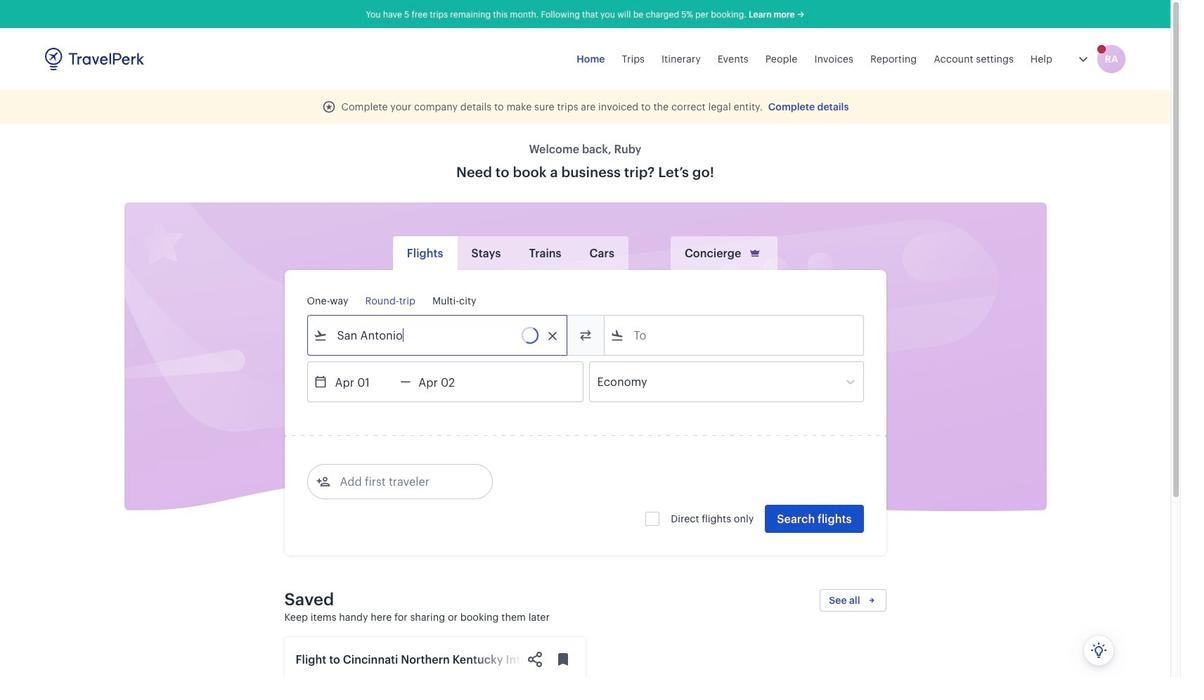 Task type: locate. For each thing, give the bounding box(es) containing it.
Add first traveler search field
[[330, 471, 477, 493]]



Task type: vqa. For each thing, say whether or not it's contained in the screenshot.
"To" search box in the right of the page
yes



Task type: describe. For each thing, give the bounding box(es) containing it.
To search field
[[624, 324, 845, 347]]

Depart text field
[[327, 362, 401, 402]]

From search field
[[327, 324, 548, 347]]

Return text field
[[411, 362, 484, 402]]



